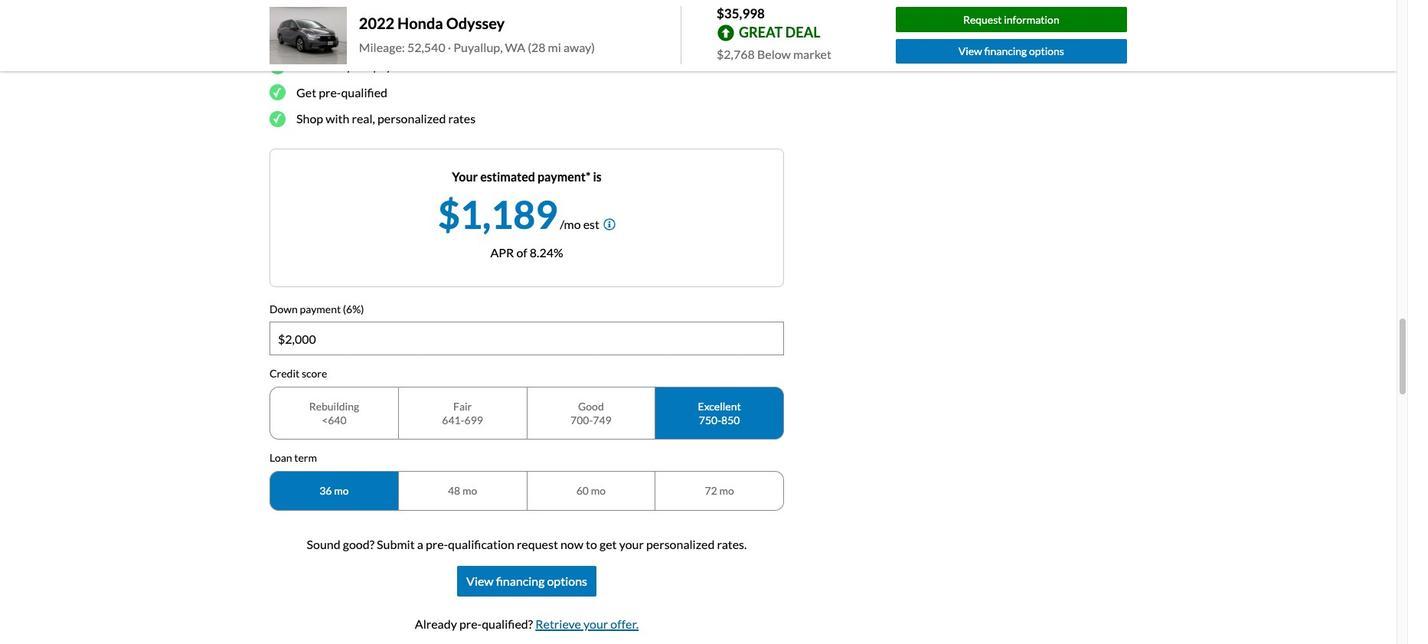 Task type: locate. For each thing, give the bounding box(es) containing it.
view financing options down sound good? submit a pre-qualification request now to get your personalized rates.
[[467, 573, 588, 588]]

personalized
[[378, 111, 446, 126], [647, 537, 715, 551]]

view financing options button
[[896, 39, 1128, 64], [457, 566, 597, 596]]

mo right 48
[[463, 484, 477, 497]]

view financing options button down sound good? submit a pre-qualification request now to get your personalized rates.
[[457, 566, 597, 596]]

(28
[[528, 40, 546, 55]]

estimated
[[480, 169, 535, 184]]

info circle image
[[604, 218, 616, 230]]

away)
[[564, 40, 595, 55]]

credit score
[[270, 367, 327, 380]]

mo right 60
[[591, 484, 606, 497]]

750-
[[699, 413, 722, 427]]

0 vertical spatial view financing options button
[[896, 39, 1128, 64]]

<640
[[322, 413, 347, 427]]

personalized right real,
[[378, 111, 446, 126]]

0 horizontal spatial view financing options button
[[457, 566, 597, 596]]

pre- right 'get'
[[319, 85, 341, 99]]

641-
[[442, 413, 465, 427]]

mileage:
[[359, 40, 405, 55]]

1 vertical spatial personalized
[[647, 537, 715, 551]]

qualified?
[[482, 616, 533, 631]]

1 horizontal spatial view financing options button
[[896, 39, 1128, 64]]

good?
[[343, 537, 375, 551]]

financing down sound good? submit a pre-qualification request now to get your personalized rates.
[[496, 573, 545, 588]]

3 mo from the left
[[591, 484, 606, 497]]

1 vertical spatial pre-
[[426, 537, 448, 551]]

8.24%
[[530, 245, 563, 259]]

get
[[600, 537, 617, 551]]

0 vertical spatial pre-
[[319, 85, 341, 99]]

2022
[[359, 14, 395, 32]]

mo
[[334, 484, 349, 497], [463, 484, 477, 497], [591, 484, 606, 497], [720, 484, 734, 497]]

(6%)
[[343, 302, 364, 315]]

1 horizontal spatial your
[[584, 616, 608, 631]]

good 700-749
[[571, 400, 612, 427]]

1 vertical spatial options
[[547, 573, 588, 588]]

retrieve
[[536, 616, 581, 631]]

·
[[448, 40, 451, 55]]

odyssey
[[446, 14, 505, 32]]

0 horizontal spatial view financing options
[[467, 573, 588, 588]]

0 horizontal spatial pre-
[[319, 85, 341, 99]]

pre- right a
[[426, 537, 448, 551]]

1 vertical spatial view
[[467, 573, 494, 588]]

excellent 750-850
[[698, 400, 741, 427]]

1 vertical spatial view financing options
[[467, 573, 588, 588]]

60
[[577, 484, 589, 497]]

mo for 48 mo
[[463, 484, 477, 497]]

view financing options
[[959, 45, 1065, 58], [467, 573, 588, 588]]

qualified
[[341, 85, 388, 99]]

puyallup,
[[454, 40, 503, 55]]

36
[[320, 484, 332, 497]]

2 mo from the left
[[463, 484, 477, 497]]

1 vertical spatial payment
[[300, 302, 341, 315]]

0 vertical spatial options
[[1029, 45, 1065, 58]]

now
[[561, 537, 584, 551]]

1 vertical spatial financing
[[496, 573, 545, 588]]

personalized left rates.
[[647, 537, 715, 551]]

down payment (6%)
[[270, 302, 364, 315]]

0 horizontal spatial your
[[346, 58, 371, 73]]

0 vertical spatial your
[[346, 58, 371, 73]]

1 horizontal spatial options
[[1029, 45, 1065, 58]]

options down the now
[[547, 573, 588, 588]]

pre-
[[319, 85, 341, 99], [426, 537, 448, 551], [460, 616, 482, 631]]

your
[[346, 58, 371, 73], [619, 537, 644, 551], [584, 616, 608, 631]]

1 vertical spatial your
[[619, 537, 644, 551]]

offer.
[[611, 616, 639, 631]]

0 horizontal spatial view
[[467, 573, 494, 588]]

your up qualified
[[346, 58, 371, 73]]

rates
[[449, 111, 476, 126]]

of
[[517, 245, 528, 259]]

$35,998
[[717, 5, 765, 21]]

0 horizontal spatial personalized
[[378, 111, 446, 126]]

request
[[964, 13, 1002, 26]]

your
[[452, 169, 478, 184]]

4 mo from the left
[[720, 484, 734, 497]]

pre- right already
[[460, 616, 482, 631]]

payment down mileage:
[[373, 58, 420, 73]]

payment
[[373, 58, 420, 73], [300, 302, 341, 315]]

2 horizontal spatial your
[[619, 537, 644, 551]]

2 vertical spatial pre-
[[460, 616, 482, 631]]

0 horizontal spatial payment
[[300, 302, 341, 315]]

excellent
[[698, 400, 741, 413]]

financing down request information button
[[985, 45, 1027, 58]]

est
[[583, 217, 600, 231]]

1 horizontal spatial view
[[959, 45, 983, 58]]

$2,768
[[717, 46, 755, 61]]

mo right the 36
[[334, 484, 349, 497]]

0 vertical spatial view
[[959, 45, 983, 58]]

0 vertical spatial financing
[[985, 45, 1027, 58]]

your left "offer."
[[584, 616, 608, 631]]

your estimated payment* is
[[452, 169, 602, 184]]

rebuilding <640
[[309, 400, 359, 427]]

pre- for get
[[319, 85, 341, 99]]

options
[[1029, 45, 1065, 58], [547, 573, 588, 588]]

request
[[517, 537, 558, 551]]

estimate
[[296, 58, 344, 73]]

payment left (6%)
[[300, 302, 341, 315]]

0 vertical spatial view financing options
[[959, 45, 1065, 58]]

advance
[[349, 17, 412, 38]]

1 horizontal spatial pre-
[[426, 537, 448, 551]]

good
[[578, 400, 604, 413]]

view financing options down request information button
[[959, 45, 1065, 58]]

options down information
[[1029, 45, 1065, 58]]

699
[[465, 413, 483, 427]]

700-
[[571, 413, 593, 427]]

0 horizontal spatial financing
[[496, 573, 545, 588]]

1 horizontal spatial financing
[[985, 45, 1027, 58]]

view down the qualification
[[467, 573, 494, 588]]

mo right 72
[[720, 484, 734, 497]]

view down request
[[959, 45, 983, 58]]

financing
[[985, 45, 1027, 58], [496, 573, 545, 588]]

0 horizontal spatial options
[[547, 573, 588, 588]]

loan term
[[270, 451, 317, 464]]

score
[[302, 367, 327, 380]]

your right get
[[619, 537, 644, 551]]

0 vertical spatial payment
[[373, 58, 420, 73]]

sound
[[307, 537, 341, 551]]

1 horizontal spatial payment
[[373, 58, 420, 73]]

1 mo from the left
[[334, 484, 349, 497]]

mo for 60 mo
[[591, 484, 606, 497]]

1 vertical spatial view financing options button
[[457, 566, 597, 596]]

2 horizontal spatial pre-
[[460, 616, 482, 631]]

view financing options button down request information button
[[896, 39, 1128, 64]]

mo for 72 mo
[[720, 484, 734, 497]]

pre- for already
[[460, 616, 482, 631]]



Task type: vqa. For each thing, say whether or not it's contained in the screenshot.


Task type: describe. For each thing, give the bounding box(es) containing it.
estimate your payment
[[296, 58, 420, 73]]

sound good? submit a pre-qualification request now to get your personalized rates.
[[307, 537, 747, 551]]

2022 honda odyssey image
[[270, 7, 347, 64]]

in
[[332, 17, 346, 38]]

term
[[294, 451, 317, 464]]

qualification
[[448, 537, 515, 551]]

honda
[[398, 14, 443, 32]]

749
[[593, 413, 612, 427]]

already
[[415, 616, 457, 631]]

shop
[[296, 111, 323, 126]]

1 horizontal spatial view financing options
[[959, 45, 1065, 58]]

wa
[[505, 40, 526, 55]]

/mo
[[560, 217, 581, 231]]

apr of 8.24%
[[491, 245, 563, 259]]

request information
[[964, 13, 1060, 26]]

loan
[[270, 451, 292, 464]]

48 mo
[[448, 484, 477, 497]]

$1,189
[[438, 191, 558, 237]]

apr
[[491, 245, 514, 259]]

great deal
[[739, 24, 821, 40]]

shop with real, personalized rates
[[296, 111, 476, 126]]

Down payment (6%) text field
[[270, 323, 784, 355]]

deal
[[786, 24, 821, 40]]

is
[[593, 169, 602, 184]]

1 horizontal spatial personalized
[[647, 537, 715, 551]]

mo for 36 mo
[[334, 484, 349, 497]]

market
[[794, 46, 832, 61]]

a
[[417, 537, 423, 551]]

72
[[705, 484, 718, 497]]

0 vertical spatial personalized
[[378, 111, 446, 126]]

finance in advance
[[270, 17, 412, 38]]

$2,768 below market
[[717, 46, 832, 61]]

get pre-qualified
[[296, 85, 388, 99]]

real,
[[352, 111, 375, 126]]

information
[[1004, 13, 1060, 26]]

48
[[448, 484, 461, 497]]

get
[[296, 85, 316, 99]]

72 mo
[[705, 484, 734, 497]]

great
[[739, 24, 783, 40]]

fair
[[453, 400, 472, 413]]

already pre-qualified? retrieve your offer.
[[415, 616, 639, 631]]

850
[[722, 413, 740, 427]]

2 vertical spatial your
[[584, 616, 608, 631]]

2022 honda odyssey mileage: 52,540 · puyallup, wa (28 mi away)
[[359, 14, 595, 55]]

60 mo
[[577, 484, 606, 497]]

rates.
[[717, 537, 747, 551]]

retrieve your offer. link
[[536, 616, 639, 631]]

finance
[[270, 17, 329, 38]]

request information button
[[896, 7, 1128, 32]]

submit
[[377, 537, 415, 551]]

down
[[270, 302, 298, 315]]

$1,189 /mo est
[[438, 191, 600, 237]]

fair 641-699
[[442, 400, 483, 427]]

52,540
[[407, 40, 446, 55]]

to
[[586, 537, 597, 551]]

36 mo
[[320, 484, 349, 497]]

below
[[758, 46, 791, 61]]

payment*
[[538, 169, 591, 184]]

mi
[[548, 40, 561, 55]]

with
[[326, 111, 350, 126]]

rebuilding
[[309, 400, 359, 413]]

credit
[[270, 367, 300, 380]]



